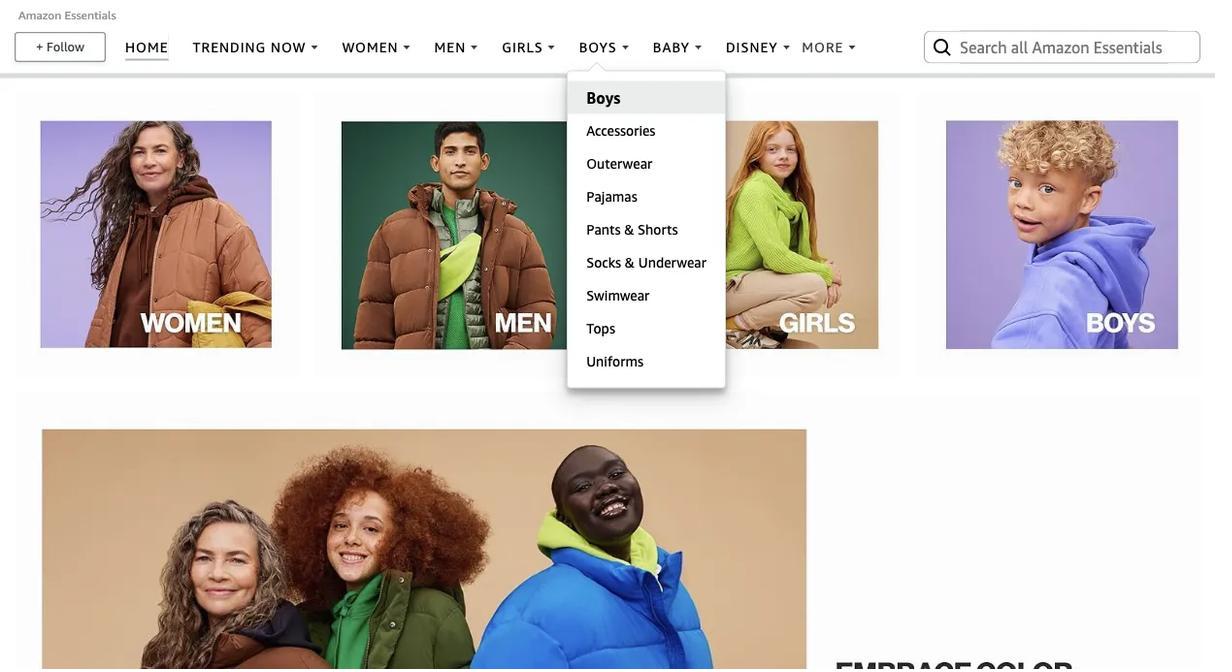 Task type: describe. For each thing, give the bounding box(es) containing it.
+ follow
[[36, 39, 84, 54]]

search image
[[931, 35, 954, 59]]

follow
[[47, 39, 84, 54]]

amazon essentials
[[18, 8, 116, 22]]

+ follow button
[[16, 33, 104, 61]]

essentials
[[65, 8, 116, 22]]



Task type: locate. For each thing, give the bounding box(es) containing it.
+
[[36, 39, 43, 54]]

amazon
[[18, 8, 62, 22]]

Search all Amazon Essentials search field
[[960, 30, 1169, 63]]

amazon essentials link
[[18, 8, 116, 22]]



Task type: vqa. For each thing, say whether or not it's contained in the screenshot.
Search ICON
yes



